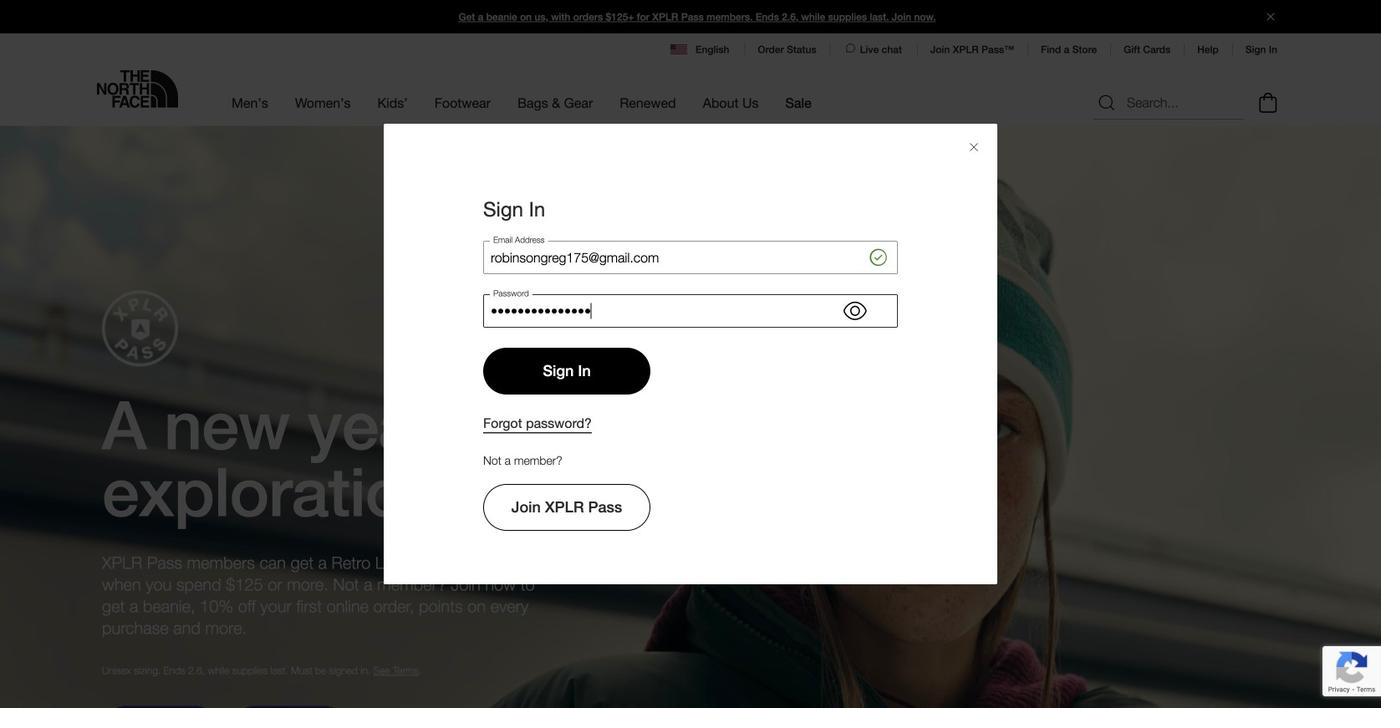 Task type: locate. For each thing, give the bounding box(es) containing it.
loyalty logo image
[[102, 290, 178, 367]]

None password field
[[483, 294, 898, 328]]

switch visibility password image
[[843, 299, 867, 323]]

close image
[[1260, 13, 1282, 20]]

search all image
[[1097, 93, 1117, 113]]

None text field
[[483, 241, 898, 274]]



Task type: describe. For each thing, give the bounding box(es) containing it.
view cart image
[[1255, 90, 1282, 115]]

the north face home page image
[[97, 70, 178, 108]]

Search search field
[[1094, 86, 1244, 120]]

a woman looks at you with a straight face. she is outside wearing the north face retro logo beanie, and north face down jacket in pine needle. image
[[0, 125, 1381, 708]]



Task type: vqa. For each thing, say whether or not it's contained in the screenshot.
Color dropdown button
no



